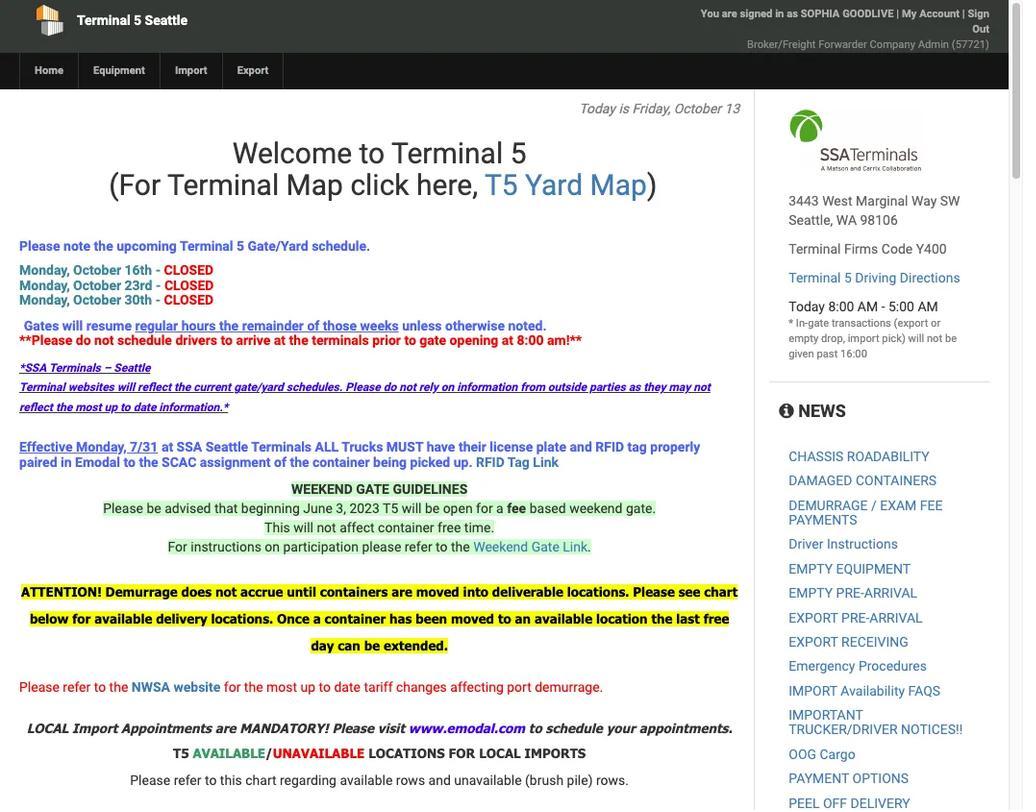 Task type: vqa. For each thing, say whether or not it's contained in the screenshot.
(07122023-
no



Task type: locate. For each thing, give the bounding box(es) containing it.
1 horizontal spatial /
[[871, 498, 877, 513]]

0 vertical spatial a
[[496, 501, 504, 516]]

0 horizontal spatial import
[[72, 721, 118, 736]]

1 horizontal spatial am
[[918, 299, 938, 314]]

1 vertical spatial today
[[789, 299, 825, 314]]

to right welcome
[[359, 137, 385, 170]]

0 horizontal spatial free
[[438, 520, 461, 536]]

5 inside please note the upcoming terminal 5 gate/yard schedule. monday, october 16th - closed monday, october 23rd - closed monday, october 30th - closed
[[237, 239, 244, 254]]

rfid right up.
[[476, 454, 505, 470]]

1 vertical spatial date
[[334, 680, 361, 696]]

0 horizontal spatial date
[[133, 401, 156, 414]]

1 horizontal spatial locations.
[[567, 585, 629, 600]]

0 vertical spatial /
[[871, 498, 877, 513]]

and
[[570, 440, 592, 455], [428, 773, 451, 788]]

for right website
[[224, 680, 241, 696]]

of right the assignment
[[274, 454, 287, 470]]

please refer to the nwsa website for the most up to date tariff changes affecting port demurrage.
[[19, 680, 603, 696]]

0 vertical spatial in
[[775, 8, 784, 20]]

available right an
[[535, 612, 592, 627]]

0 vertical spatial for
[[476, 501, 493, 516]]

t5 right 2023
[[383, 501, 398, 516]]

seattle inside *ssa terminals – seattle terminal websites will reflect the current gate/yard schedules. please do not rely on information from outside parties as they may not reflect the most up to date information.*
[[114, 362, 150, 375]]

are inside attention! demurrage does not accrue until containers are moved into deliverable locations. please see chart below for available delivery locations. once a container has been moved to an available location the last free day can be extended.
[[392, 585, 412, 600]]

arrival up receiving
[[870, 610, 923, 626]]

1 horizontal spatial schedule
[[546, 721, 603, 736]]

import
[[848, 333, 880, 345]]

today left is
[[579, 101, 615, 116]]

1 am from the left
[[858, 299, 878, 314]]

0 vertical spatial schedule
[[117, 333, 172, 348]]

not right may
[[694, 381, 710, 395]]

0 horizontal spatial reflect
[[19, 401, 53, 414]]

1 horizontal spatial date
[[334, 680, 361, 696]]

1 horizontal spatial are
[[392, 585, 412, 600]]

2 vertical spatial for
[[224, 680, 241, 696]]

firms
[[844, 241, 878, 257]]

they
[[644, 381, 666, 395]]

1 vertical spatial import
[[72, 721, 118, 736]]

0 vertical spatial 8:00
[[828, 299, 854, 314]]

upcoming
[[117, 239, 177, 254]]

weeks
[[360, 318, 399, 333]]

regarding
[[280, 773, 337, 788]]

t5 inside local import appointments are mandatory! please visit www.emodal.com to schedule your appointments. t5 available / unavailable locations for local imports
[[173, 746, 189, 761]]

moved down into
[[451, 612, 494, 627]]

terminals
[[312, 333, 369, 348]]

refer
[[405, 539, 432, 555], [63, 680, 91, 696], [174, 773, 201, 788]]

available down demurrage
[[95, 612, 152, 627]]

0 horizontal spatial /
[[265, 746, 273, 761]]

)
[[647, 168, 657, 202]]

(export
[[894, 317, 928, 330]]

0 vertical spatial most
[[75, 401, 102, 414]]

day
[[311, 639, 334, 654]]

0 horizontal spatial for
[[72, 612, 91, 627]]

do inside *ssa terminals – seattle terminal websites will reflect the current gate/yard schedules. please do not rely on information from outside parties as they may not reflect the most up to date information.*
[[383, 381, 396, 395]]

0 horizontal spatial up
[[104, 401, 117, 414]]

today up in-
[[789, 299, 825, 314]]

1 vertical spatial export
[[789, 635, 838, 650]]

important trucker/driver notices!! link
[[789, 708, 963, 738]]

schedule down 30th
[[117, 333, 172, 348]]

2 | from the left
[[962, 8, 965, 20]]

are right you
[[722, 8, 737, 20]]

1 vertical spatial refer
[[63, 680, 91, 696]]

the
[[94, 239, 113, 254], [219, 318, 239, 333], [289, 333, 308, 348], [174, 381, 191, 395], [56, 401, 72, 414], [139, 454, 158, 470], [290, 454, 309, 470], [451, 539, 470, 555], [651, 612, 673, 627], [109, 680, 128, 696], [244, 680, 263, 696]]

1 horizontal spatial a
[[496, 501, 504, 516]]

date inside *ssa terminals – seattle terminal websites will reflect the current gate/yard schedules. please do not rely on information from outside parties as they may not reflect the most up to date information.*
[[133, 401, 156, 414]]

picked
[[410, 454, 450, 470]]

website
[[173, 680, 221, 696]]

not inside gates will resume regular hours the remainder of those weeks unless otherwise noted. **please do not schedule drivers to arrive at the terminals prior to gate opening at 8:00 am!**
[[94, 333, 114, 348]]

please right schedules.
[[345, 381, 381, 395]]

/ left exam
[[871, 498, 877, 513]]

receiving
[[842, 635, 909, 650]]

will right gates
[[62, 318, 83, 333]]

0 horizontal spatial of
[[274, 454, 287, 470]]

1 vertical spatial schedule
[[546, 721, 603, 736]]

seattle for terminal
[[145, 13, 188, 28]]

do left rely
[[383, 381, 396, 395]]

available down local import appointments are mandatory! please visit www.emodal.com to schedule your appointments. t5 available / unavailable locations for local imports
[[340, 773, 393, 788]]

- right 30th
[[155, 293, 161, 308]]

seattle inside at ssa seattle terminals all trucks must have their license plate and rfid tag properly paired in emodal to the scac assignment of the container being picked up.
[[206, 440, 248, 455]]

1 vertical spatial up
[[301, 680, 316, 696]]

2 horizontal spatial for
[[476, 501, 493, 516]]

5 left driving
[[844, 270, 852, 286]]

seattle up import link
[[145, 13, 188, 28]]

export
[[237, 64, 269, 77]]

empty equipment link
[[789, 561, 911, 577]]

gate/yard
[[234, 381, 284, 395]]

1 horizontal spatial and
[[570, 440, 592, 455]]

8:00 inside the today                                                                                                                                                                                                                                                                                                                                                                                                                                                                                                                                                                                                                                                                                                           8:00 am - 5:00 am * in-gate transactions (export or empty drop, import pick) will not be given past 16:00
[[828, 299, 854, 314]]

at right arrive
[[274, 333, 286, 348]]

procedures
[[859, 659, 927, 674]]

2 export from the top
[[789, 635, 838, 650]]

and right rows
[[428, 773, 451, 788]]

be inside the today                                                                                                                                                                                                                                                                                                                                                                                                                                                                                                                                                                                                                                                                                                           8:00 am - 5:00 am * in-gate transactions (export or empty drop, import pick) will not be given past 16:00
[[945, 333, 957, 345]]

1 vertical spatial free
[[704, 612, 729, 627]]

to up 7/31
[[120, 401, 130, 414]]

1 horizontal spatial do
[[383, 381, 396, 395]]

to inside local import appointments are mandatory! please visit www.emodal.com to schedule your appointments. t5 available / unavailable locations for local imports
[[529, 721, 542, 736]]

moved
[[416, 585, 459, 600], [451, 612, 494, 627]]

0 horizontal spatial am
[[858, 299, 878, 314]]

not inside weekend gate guidelines please be advised that beginning june 3, 2023 t5 will be open for a fee based weekend gate. this will not affect container free time. for instructions on participation please refer to the weekend gate link .
[[317, 520, 336, 536]]

t5 yard map link
[[485, 168, 647, 202]]

1 empty from the top
[[789, 561, 833, 577]]

of inside at ssa seattle terminals all trucks must have their license plate and rfid tag properly paired in emodal to the scac assignment of the container being picked up.
[[274, 454, 287, 470]]

empty down driver
[[789, 561, 833, 577]]

0 vertical spatial container
[[313, 454, 370, 470]]

1 horizontal spatial as
[[787, 8, 798, 20]]

8:00 left am!**
[[517, 333, 544, 348]]

terminals inside *ssa terminals – seattle terminal websites will reflect the current gate/yard schedules. please do not rely on information from outside parties as they may not reflect the most up to date information.*
[[49, 362, 101, 375]]

0 horizontal spatial |
[[897, 8, 899, 20]]

may
[[669, 381, 691, 395]]

terminals left all
[[251, 440, 312, 455]]

up
[[104, 401, 117, 414], [301, 680, 316, 696]]

please left note at top
[[19, 239, 60, 254]]

seattle for at
[[206, 440, 248, 455]]

16:00
[[841, 348, 867, 361]]

today
[[579, 101, 615, 116], [789, 299, 825, 314]]

to down day
[[319, 680, 331, 696]]

0 vertical spatial date
[[133, 401, 156, 414]]

the left terminals on the left
[[289, 333, 308, 348]]

t5 inside "welcome to terminal 5 (for terminal map click here, t5 yard map )"
[[485, 168, 518, 202]]

imports
[[525, 746, 586, 761]]

will right websites
[[117, 381, 135, 395]]

t5 left yard
[[485, 168, 518, 202]]

- left 5:00
[[882, 299, 885, 314]]

from
[[520, 381, 545, 395]]

0 vertical spatial t5
[[485, 168, 518, 202]]

import left appointments
[[72, 721, 118, 736]]

0 vertical spatial link
[[533, 454, 559, 470]]

0 horizontal spatial as
[[629, 381, 641, 395]]

hours
[[181, 318, 216, 333]]

pre- down empty pre-arrival link
[[842, 610, 870, 626]]

driving
[[855, 270, 897, 286]]

date up 7/31
[[133, 401, 156, 414]]

damaged containers link
[[789, 473, 937, 489]]

june
[[303, 501, 333, 516]]

emodal
[[75, 454, 120, 470]]

terminal inside please note the upcoming terminal 5 gate/yard schedule. monday, october 16th - closed monday, october 23rd - closed monday, october 30th - closed
[[180, 239, 233, 254]]

0 vertical spatial export
[[789, 610, 838, 626]]

at right 'opening'
[[502, 333, 514, 348]]

for inside attention! demurrage does not accrue until containers are moved into deliverable locations. please see chart below for available delivery locations. once a container has been moved to an available location the last free day can be extended.
[[72, 612, 91, 627]]

at left ssa
[[161, 440, 173, 455]]

locations. up location
[[567, 585, 629, 600]]

1 horizontal spatial today
[[789, 299, 825, 314]]

payments
[[789, 513, 857, 528]]

1 vertical spatial empty
[[789, 586, 833, 601]]

to inside attention! demurrage does not accrue until containers are moved into deliverable locations. please see chart below for available delivery locations. once a container has been moved to an available location the last free day can be extended.
[[498, 612, 511, 627]]

your
[[606, 721, 636, 736]]

this
[[265, 520, 290, 536]]

0 horizontal spatial map
[[286, 168, 343, 202]]

today for today is friday, october 13
[[579, 101, 615, 116]]

export receiving link
[[789, 635, 909, 650]]

1 vertical spatial are
[[392, 585, 412, 600]]

export up emergency
[[789, 635, 838, 650]]

are up has
[[392, 585, 412, 600]]

seattle right ssa
[[206, 440, 248, 455]]

sign out link
[[968, 8, 990, 36]]

0 horizontal spatial in
[[61, 454, 72, 470]]

(brush
[[525, 773, 564, 788]]

1 horizontal spatial t5
[[383, 501, 398, 516]]

0 vertical spatial do
[[76, 333, 91, 348]]

are up available
[[215, 721, 236, 736]]

most up mandatory!
[[266, 680, 297, 696]]

guidelines
[[393, 482, 468, 497]]

october left 23rd
[[73, 278, 121, 293]]

equipment
[[836, 561, 911, 577]]

0 horizontal spatial most
[[75, 401, 102, 414]]

0 vertical spatial gate
[[808, 317, 829, 330]]

0 horizontal spatial on
[[265, 539, 280, 555]]

1 horizontal spatial import
[[175, 64, 207, 77]]

0 horizontal spatial rfid
[[476, 454, 505, 470]]

to down the open
[[436, 539, 448, 555]]

demurrage
[[789, 498, 868, 513]]

refer left this
[[174, 773, 201, 788]]

damaged
[[789, 473, 853, 489]]

in
[[775, 8, 784, 20], [61, 454, 72, 470]]

properly
[[650, 440, 700, 455]]

1 vertical spatial pre-
[[842, 610, 870, 626]]

mandatory!
[[240, 721, 328, 736]]

appointments
[[121, 721, 211, 736]]

driver
[[789, 537, 824, 552]]

0 horizontal spatial locations.
[[211, 612, 273, 627]]

1 closed from the top
[[164, 263, 214, 278]]

0 horizontal spatial link
[[533, 454, 559, 470]]

affecting
[[450, 680, 504, 696]]

2 closed from the top
[[164, 278, 214, 293]]

does
[[181, 585, 212, 600]]

1 vertical spatial seattle
[[114, 362, 150, 375]]

0 horizontal spatial do
[[76, 333, 91, 348]]

at inside at ssa seattle terminals all trucks must have their license plate and rfid tag properly paired in emodal to the scac assignment of the container being picked up.
[[161, 440, 173, 455]]

1 horizontal spatial free
[[704, 612, 729, 627]]

have
[[427, 440, 455, 455]]

0 vertical spatial local
[[27, 721, 68, 736]]

refer right please
[[405, 539, 432, 555]]

free down the open
[[438, 520, 461, 536]]

5 right here,
[[510, 137, 527, 170]]

arrival down equipment
[[864, 586, 918, 601]]

1 horizontal spatial local
[[479, 746, 521, 761]]

- inside the today                                                                                                                                                                                                                                                                                                                                                                                                                                                                                                                                                                                                                                                                                                           8:00 am - 5:00 am * in-gate transactions (export or empty drop, import pick) will not be given past 16:00
[[882, 299, 885, 314]]

1 horizontal spatial available
[[340, 773, 393, 788]]

locations. down accrue
[[211, 612, 273, 627]]

a right once
[[313, 612, 321, 627]]

1 vertical spatial of
[[274, 454, 287, 470]]

up down day
[[301, 680, 316, 696]]

rfid left tag
[[596, 440, 624, 455]]

0 vertical spatial today
[[579, 101, 615, 116]]

chassis
[[789, 449, 844, 464]]

not down or
[[927, 333, 943, 345]]

seattle right –
[[114, 362, 150, 375]]

1 horizontal spatial 8:00
[[828, 299, 854, 314]]

will inside *ssa terminals – seattle terminal websites will reflect the current gate/yard schedules. please do not rely on information from outside parties as they may not reflect the most up to date information.*
[[117, 381, 135, 395]]

arrive
[[236, 333, 271, 348]]

please left see
[[633, 585, 675, 600]]

reflect down *ssa
[[19, 401, 53, 414]]

not right does
[[215, 585, 237, 600]]

pre- down 'empty equipment' link
[[836, 586, 864, 601]]

please inside *ssa terminals – seattle terminal websites will reflect the current gate/yard schedules. please do not rely on information from outside parties as they may not reflect the most up to date information.*
[[345, 381, 381, 395]]

drivers
[[175, 333, 217, 348]]

please inside attention! demurrage does not accrue until containers are moved into deliverable locations. please see chart below for available delivery locations. once a container has been moved to an available location the last free day can be extended.
[[633, 585, 675, 600]]

pick)
[[882, 333, 906, 345]]

must
[[386, 440, 423, 455]]

export up export receiving link
[[789, 610, 838, 626]]

the inside attention! demurrage does not accrue until containers are moved into deliverable locations. please see chart below for available delivery locations. once a container has been moved to an available location the last free day can be extended.
[[651, 612, 673, 627]]

1 | from the left
[[897, 8, 899, 20]]

will down (export
[[908, 333, 924, 345]]

0 vertical spatial seattle
[[145, 13, 188, 28]]

regular
[[135, 318, 178, 333]]

1 vertical spatial container
[[378, 520, 434, 536]]

outside
[[548, 381, 587, 395]]

0 vertical spatial reflect
[[138, 381, 171, 395]]

am up or
[[918, 299, 938, 314]]

on down this
[[265, 539, 280, 555]]

t5 down appointments
[[173, 746, 189, 761]]

in right "paired"
[[61, 454, 72, 470]]

will inside gates will resume regular hours the remainder of those weeks unless otherwise noted. **please do not schedule drivers to arrive at the terminals prior to gate opening at 8:00 am!**
[[62, 318, 83, 333]]

1 vertical spatial as
[[629, 381, 641, 395]]

1 vertical spatial do
[[383, 381, 396, 395]]

assignment
[[200, 454, 271, 470]]

pre-
[[836, 586, 864, 601], [842, 610, 870, 626]]

emergency procedures link
[[789, 659, 927, 674]]

the down time.
[[451, 539, 470, 555]]

equipment link
[[78, 53, 160, 89]]

t5
[[485, 168, 518, 202], [383, 501, 398, 516], [173, 746, 189, 761]]

a
[[496, 501, 504, 516], [313, 612, 321, 627]]

2 horizontal spatial at
[[502, 333, 514, 348]]

of left those
[[307, 318, 320, 333]]

gates
[[24, 318, 59, 333]]

0 vertical spatial on
[[441, 381, 454, 395]]

reflect up information.*
[[138, 381, 171, 395]]

0 vertical spatial of
[[307, 318, 320, 333]]

to up imports
[[529, 721, 542, 736]]

do inside gates will resume regular hours the remainder of those weeks unless otherwise noted. **please do not schedule drivers to arrive at the terminals prior to gate opening at 8:00 am!**
[[76, 333, 91, 348]]

do right **please
[[76, 333, 91, 348]]

not inside attention! demurrage does not accrue until containers are moved into deliverable locations. please see chart below for available delivery locations. once a container has been moved to an available location the last free day can be extended.
[[215, 585, 237, 600]]

seattle
[[145, 13, 188, 28], [114, 362, 150, 375], [206, 440, 248, 455]]

chassis roadability damaged containers demurrage / exam fee payments driver instructions empty equipment empty pre-arrival export pre-arrival export receiving emergency procedures import availability faqs important trucker/driver notices!! oog cargo payment options
[[789, 449, 963, 787]]

1 horizontal spatial of
[[307, 318, 320, 333]]

to left this
[[205, 773, 217, 788]]

for
[[449, 746, 475, 761]]

a inside attention! demurrage does not accrue until containers are moved into deliverable locations. please see chart below for available delivery locations. once a container has been moved to an available location the last free day can be extended.
[[313, 612, 321, 627]]

link right gate on the bottom right
[[563, 539, 588, 555]]

be right can
[[364, 639, 380, 654]]

schedule
[[117, 333, 172, 348], [546, 721, 603, 736]]

paired
[[19, 454, 57, 470]]

terminals inside at ssa seattle terminals all trucks must have their license plate and rfid tag properly paired in emodal to the scac assignment of the container being picked up.
[[251, 440, 312, 455]]

chart right this
[[245, 773, 277, 788]]

at ssa seattle terminals all trucks must have their license plate and rfid tag properly paired in emodal to the scac assignment of the container being picked up.
[[19, 440, 700, 470]]

see
[[679, 585, 701, 600]]

arrival
[[864, 586, 918, 601], [870, 610, 923, 626]]

yard
[[525, 168, 583, 202]]

2 vertical spatial t5
[[173, 746, 189, 761]]

seattle,
[[789, 213, 833, 228]]

0 horizontal spatial gate
[[420, 333, 446, 348]]

up down websites
[[104, 401, 117, 414]]

1 horizontal spatial terminals
[[251, 440, 312, 455]]

in-
[[796, 317, 808, 330]]

0 horizontal spatial today
[[579, 101, 615, 116]]

- right '16th'
[[155, 263, 161, 278]]

0 horizontal spatial terminals
[[49, 362, 101, 375]]

today inside the today                                                                                                                                                                                                                                                                                                                                                                                                                                                                                                                                                                                                                                                                                                           8:00 am - 5:00 am * in-gate transactions (export or empty drop, import pick) will not be given past 16:00
[[789, 299, 825, 314]]

on right rely
[[441, 381, 454, 395]]

container inside attention! demurrage does not accrue until containers are moved into deliverable locations. please see chart below for available delivery locations. once a container has been moved to an available location the last free day can be extended.
[[325, 612, 386, 627]]

0 horizontal spatial at
[[161, 440, 173, 455]]

2 vertical spatial container
[[325, 612, 386, 627]]

0 horizontal spatial t5
[[173, 746, 189, 761]]

moved up the "been"
[[416, 585, 459, 600]]

the right note at top
[[94, 239, 113, 254]]

and inside at ssa seattle terminals all trucks must have their license plate and rfid tag properly paired in emodal to the scac assignment of the container being picked up.
[[570, 440, 592, 455]]

be left "advised"
[[147, 501, 161, 516]]

container down containers
[[325, 612, 386, 627]]

import down terminal 5 seattle link
[[175, 64, 207, 77]]

schedule.
[[312, 239, 370, 254]]

1 horizontal spatial gate
[[808, 317, 829, 330]]

0 vertical spatial chart
[[704, 585, 738, 600]]

available
[[95, 612, 152, 627], [535, 612, 592, 627], [340, 773, 393, 788]]

to inside "welcome to terminal 5 (for terminal map click here, t5 yard map )"
[[359, 137, 385, 170]]

2 horizontal spatial t5
[[485, 168, 518, 202]]

/ down mandatory!
[[265, 746, 273, 761]]

of inside gates will resume regular hours the remainder of those weeks unless otherwise noted. **please do not schedule drivers to arrive at the terminals prior to gate opening at 8:00 am!**
[[307, 318, 320, 333]]

the up mandatory!
[[244, 680, 263, 696]]

for up time.
[[476, 501, 493, 516]]

8:00 inside gates will resume regular hours the remainder of those weeks unless otherwise noted. **please do not schedule drivers to arrive at the terminals prior to gate opening at 8:00 am!**
[[517, 333, 544, 348]]

0 horizontal spatial and
[[428, 773, 451, 788]]

1 vertical spatial in
[[61, 454, 72, 470]]

0 vertical spatial as
[[787, 8, 798, 20]]

0 horizontal spatial a
[[313, 612, 321, 627]]



Task type: describe. For each thing, give the bounding box(es) containing it.
emergency
[[789, 659, 855, 674]]

the left all
[[290, 454, 309, 470]]

weekend gate link link
[[473, 539, 588, 555]]

on inside weekend gate guidelines please be advised that beginning june 3, 2023 t5 will be open for a fee based weekend gate. this will not affect container free time. for instructions on participation please refer to the weekend gate link .
[[265, 539, 280, 555]]

drop,
[[821, 333, 845, 345]]

sophia
[[801, 8, 840, 20]]

demurrage.
[[535, 680, 603, 696]]

information.*
[[159, 401, 228, 414]]

tag
[[628, 440, 647, 455]]

rfid inside at ssa seattle terminals all trucks must have their license plate and rfid tag properly paired in emodal to the scac assignment of the container being picked up.
[[596, 440, 624, 455]]

roadability
[[847, 449, 930, 464]]

will inside the today                                                                                                                                                                                                                                                                                                                                                                                                                                                                                                                                                                                                                                                                                                           8:00 am - 5:00 am * in-gate transactions (export or empty drop, import pick) will not be given past 16:00
[[908, 333, 924, 345]]

/ inside local import appointments are mandatory! please visit www.emodal.com to schedule your appointments. t5 available / unavailable locations for local imports
[[265, 746, 273, 761]]

advised
[[165, 501, 211, 516]]

2 empty from the top
[[789, 586, 833, 601]]

sw
[[940, 193, 960, 209]]

are inside local import appointments are mandatory! please visit www.emodal.com to schedule your appointments. t5 available / unavailable locations for local imports
[[215, 721, 236, 736]]

the inside please note the upcoming terminal 5 gate/yard schedule. monday, october 16th - closed monday, october 23rd - closed monday, october 30th - closed
[[94, 239, 113, 254]]

into
[[463, 585, 488, 600]]

link inside weekend gate guidelines please be advised that beginning june 3, 2023 t5 will be open for a fee based weekend gate. this will not affect container free time. for instructions on participation please refer to the weekend gate link .
[[563, 539, 588, 555]]

www.emodal.com
[[409, 721, 525, 736]]

faqs
[[908, 683, 941, 699]]

- right 23rd
[[156, 278, 161, 293]]

0 vertical spatial arrival
[[864, 586, 918, 601]]

1 vertical spatial locations.
[[211, 612, 273, 627]]

30th
[[125, 293, 152, 308]]

for inside weekend gate guidelines please be advised that beginning june 3, 2023 t5 will be open for a fee based weekend gate. this will not affect container free time. for instructions on participation please refer to the weekend gate link .
[[476, 501, 493, 516]]

98106
[[860, 213, 898, 228]]

refer inside weekend gate guidelines please be advised that beginning june 3, 2023 t5 will be open for a fee based weekend gate. this will not affect container free time. for instructions on participation please refer to the weekend gate link .
[[405, 539, 432, 555]]

0 horizontal spatial local
[[27, 721, 68, 736]]

be inside attention! demurrage does not accrue until containers are moved into deliverable locations. please see chart below for available delivery locations. once a container has been moved to an available location the last free day can be extended.
[[364, 639, 380, 654]]

you
[[701, 8, 719, 20]]

2 horizontal spatial available
[[535, 612, 592, 627]]

1 export from the top
[[789, 610, 838, 626]]

chart inside attention! demurrage does not accrue until containers are moved into deliverable locations. please see chart below for available delivery locations. once a container has been moved to an available location the last free day can be extended.
[[704, 585, 738, 600]]

1 horizontal spatial up
[[301, 680, 316, 696]]

chassis roadability link
[[789, 449, 930, 464]]

based
[[530, 501, 566, 516]]

noted.
[[508, 318, 547, 333]]

trucker/driver
[[789, 723, 898, 738]]

13
[[725, 101, 740, 116]]

1 vertical spatial arrival
[[870, 610, 923, 626]]

container inside weekend gate guidelines please be advised that beginning june 3, 2023 t5 will be open for a fee based weekend gate. this will not affect container free time. for instructions on participation please refer to the weekend gate link .
[[378, 520, 434, 536]]

the down websites
[[56, 401, 72, 414]]

unavailable
[[454, 773, 522, 788]]

please inside local import appointments are mandatory! please visit www.emodal.com to schedule your appointments. t5 available / unavailable locations for local imports
[[332, 721, 374, 736]]

the left "nwsa"
[[109, 680, 128, 696]]

terminal 5 seattle link
[[19, 0, 407, 40]]

2 am from the left
[[918, 299, 938, 314]]

that
[[214, 501, 238, 516]]

(for
[[109, 168, 161, 202]]

export pre-arrival link
[[789, 610, 923, 626]]

as inside you are signed in as sophia goodlive | my account | sign out broker/freight forwarder company admin (57721)
[[787, 8, 798, 20]]

in inside at ssa seattle terminals all trucks must have their license plate and rfid tag properly paired in emodal to the scac assignment of the container being picked up.
[[61, 454, 72, 470]]

otherwise
[[445, 318, 505, 333]]

www.emodal.com link
[[409, 721, 525, 736]]

please inside please note the upcoming terminal 5 gate/yard schedule. monday, october 16th - closed monday, october 23rd - closed monday, october 30th - closed
[[19, 239, 60, 254]]

welcome
[[233, 137, 352, 170]]

gate inside the today                                                                                                                                                                                                                                                                                                                                                                                                                                                                                                                                                                                                                                                                                                           8:00 am - 5:00 am * in-gate transactions (export or empty drop, import pick) will not be given past 16:00
[[808, 317, 829, 330]]

tag
[[508, 454, 530, 470]]

effective monday, 7/31
[[19, 440, 158, 455]]

please down "below"
[[19, 680, 60, 696]]

1 vertical spatial moved
[[451, 612, 494, 627]]

0 horizontal spatial chart
[[245, 773, 277, 788]]

delivery
[[156, 612, 207, 627]]

driver instructions link
[[789, 537, 898, 552]]

not left rely
[[399, 381, 416, 395]]

1 vertical spatial local
[[479, 746, 521, 761]]

the up information.*
[[174, 381, 191, 395]]

company
[[870, 38, 915, 51]]

1 vertical spatial and
[[428, 773, 451, 788]]

the right hours
[[219, 318, 239, 333]]

in inside you are signed in as sophia goodlive | my account | sign out broker/freight forwarder company admin (57721)
[[775, 8, 784, 20]]

marginal
[[856, 193, 908, 209]]

free inside weekend gate guidelines please be advised that beginning june 3, 2023 t5 will be open for a fee based weekend gate. this will not affect container free time. for instructions on participation please refer to the weekend gate link .
[[438, 520, 461, 536]]

rfid tag link link
[[476, 454, 562, 470]]

not inside the today                                                                                                                                                                                                                                                                                                                                                                                                                                                                                                                                                                                                                                                                                                           8:00 am - 5:00 am * in-gate transactions (export or empty drop, import pick) will not be given past 16:00
[[927, 333, 943, 345]]

tariff
[[364, 680, 393, 696]]

t5 inside weekend gate guidelines please be advised that beginning june 3, 2023 t5 will be open for a fee based weekend gate. this will not affect container free time. for instructions on participation please refer to the weekend gate link .
[[383, 501, 398, 516]]

code
[[882, 241, 913, 257]]

prior
[[372, 333, 401, 348]]

participation
[[283, 539, 359, 555]]

weekend
[[569, 501, 623, 516]]

3 closed from the top
[[164, 293, 214, 308]]

3443
[[789, 193, 819, 209]]

options
[[853, 772, 909, 787]]

2 map from the left
[[590, 168, 647, 202]]

/ inside the chassis roadability damaged containers demurrage / exam fee payments driver instructions empty equipment empty pre-arrival export pre-arrival export receiving emergency procedures import availability faqs important trucker/driver notices!! oog cargo payment options
[[871, 498, 877, 513]]

my
[[902, 8, 917, 20]]

on inside *ssa terminals – seattle terminal websites will reflect the current gate/yard schedules. please do not rely on information from outside parties as they may not reflect the most up to date information.*
[[441, 381, 454, 395]]

gate inside gates will resume regular hours the remainder of those weeks unless otherwise noted. **please do not schedule drivers to arrive at the terminals prior to gate opening at 8:00 am!**
[[420, 333, 446, 348]]

deliverable
[[492, 585, 563, 600]]

will down june
[[294, 520, 313, 536]]

info circle image
[[779, 403, 794, 420]]

their
[[459, 440, 486, 455]]

3443 west marginal way sw seattle, wa 98106
[[789, 193, 960, 228]]

to inside *ssa terminals – seattle terminal websites will reflect the current gate/yard schedules. please do not rely on information from outside parties as they may not reflect the most up to date information.*
[[120, 401, 130, 414]]

refer for please refer to the nwsa website for the most up to date tariff changes affecting port demurrage.
[[63, 680, 91, 696]]

5 up the equipment
[[134, 13, 142, 28]]

are inside you are signed in as sophia goodlive | my account | sign out broker/freight forwarder company admin (57721)
[[722, 8, 737, 20]]

weekend gate guidelines please be advised that beginning june 3, 2023 t5 will be open for a fee based weekend gate. this will not affect container free time. for instructions on participation please refer to the weekend gate link .
[[103, 482, 656, 555]]

is
[[619, 101, 629, 116]]

instructions
[[191, 539, 261, 555]]

please down appointments
[[130, 773, 170, 788]]

gate/yard
[[248, 239, 308, 254]]

past
[[817, 348, 838, 361]]

16th
[[125, 263, 152, 278]]

local import appointments are mandatory! please visit www.emodal.com to schedule your appointments. t5 available / unavailable locations for local imports
[[27, 721, 732, 761]]

available
[[193, 746, 265, 761]]

transactions
[[832, 317, 891, 330]]

terminal inside *ssa terminals – seattle terminal websites will reflect the current gate/yard schedules. please do not rely on information from outside parties as they may not reflect the most up to date information.*
[[19, 381, 65, 395]]

instructions
[[827, 537, 898, 552]]

free inside attention! demurrage does not accrue until containers are moved into deliverable locations. please see chart below for available delivery locations. once a container has been moved to an available location the last free day can be extended.
[[704, 612, 729, 627]]

import
[[789, 683, 838, 699]]

please refer to this chart regarding available rows and unavailable (brush pile) rows.
[[130, 773, 629, 788]]

an
[[515, 612, 531, 627]]

will down the guidelines
[[402, 501, 422, 516]]

as inside *ssa terminals – seattle terminal websites will reflect the current gate/yard schedules. please do not rely on information from outside parties as they may not reflect the most up to date information.*
[[629, 381, 641, 395]]

exam
[[880, 498, 917, 513]]

schedule inside gates will resume regular hours the remainder of those weeks unless otherwise noted. **please do not schedule drivers to arrive at the terminals prior to gate opening at 8:00 am!**
[[117, 333, 172, 348]]

to inside at ssa seattle terminals all trucks must have their license plate and rfid tag properly paired in emodal to the scac assignment of the container being picked up.
[[124, 454, 136, 470]]

signed
[[740, 8, 773, 20]]

to left arrive
[[221, 333, 233, 348]]

locations
[[368, 746, 445, 761]]

can
[[338, 639, 361, 654]]

cargo
[[820, 747, 856, 763]]

a inside weekend gate guidelines please be advised that beginning june 3, 2023 t5 will be open for a fee based weekend gate. this will not affect container free time. for instructions on participation please refer to the weekend gate link .
[[496, 501, 504, 516]]

most inside *ssa terminals – seattle terminal websites will reflect the current gate/yard schedules. please do not rely on information from outside parties as they may not reflect the most up to date information.*
[[75, 401, 102, 414]]

be down the guidelines
[[425, 501, 440, 516]]

*ssa
[[19, 362, 46, 375]]

please inside weekend gate guidelines please be advised that beginning june 3, 2023 t5 will be open for a fee based weekend gate. this will not affect container free time. for instructions on participation please refer to the weekend gate link .
[[103, 501, 143, 516]]

october left 13
[[674, 101, 721, 116]]

unavailable
[[273, 746, 365, 761]]

y400
[[916, 241, 947, 257]]

to right prior
[[404, 333, 416, 348]]

schedule inside local import appointments are mandatory! please visit www.emodal.com to schedule your appointments. t5 available / unavailable locations for local imports
[[546, 721, 603, 736]]

information
[[457, 381, 518, 395]]

the inside weekend gate guidelines please be advised that beginning june 3, 2023 t5 will be open for a fee based weekend gate. this will not affect container free time. for instructions on participation please refer to the weekend gate link .
[[451, 539, 470, 555]]

1 horizontal spatial at
[[274, 333, 286, 348]]

terminal 5 seattle image
[[789, 109, 923, 172]]

to left "nwsa"
[[94, 680, 106, 696]]

am!**
[[547, 333, 582, 348]]

remainder
[[242, 318, 304, 333]]

1 horizontal spatial for
[[224, 680, 241, 696]]

rely
[[419, 381, 438, 395]]

please
[[362, 539, 401, 555]]

up inside *ssa terminals – seattle terminal websites will reflect the current gate/yard schedules. please do not rely on information from outside parties as they may not reflect the most up to date information.*
[[104, 401, 117, 414]]

container inside at ssa seattle terminals all trucks must have their license plate and rfid tag properly paired in emodal to the scac assignment of the container being picked up.
[[313, 454, 370, 470]]

rows.
[[596, 773, 629, 788]]

import inside local import appointments are mandatory! please visit www.emodal.com to schedule your appointments. t5 available / unavailable locations for local imports
[[72, 721, 118, 736]]

given
[[789, 348, 814, 361]]

5 inside "welcome to terminal 5 (for terminal map click here, t5 yard map )"
[[510, 137, 527, 170]]

home
[[35, 64, 63, 77]]

the left scac
[[139, 454, 158, 470]]

1 vertical spatial most
[[266, 680, 297, 696]]

effective
[[19, 440, 73, 455]]

to inside weekend gate guidelines please be advised that beginning june 3, 2023 t5 will be open for a fee based weekend gate. this will not affect container free time. for instructions on participation please refer to the weekend gate link .
[[436, 539, 448, 555]]

0 vertical spatial pre-
[[836, 586, 864, 601]]

nwsa website link
[[132, 680, 221, 696]]

1 map from the left
[[286, 168, 343, 202]]

0 vertical spatial import
[[175, 64, 207, 77]]

broker/freight
[[747, 38, 816, 51]]

gate
[[532, 539, 560, 555]]

0 vertical spatial locations.
[[567, 585, 629, 600]]

0 horizontal spatial available
[[95, 612, 152, 627]]

wa
[[836, 213, 857, 228]]

websites
[[68, 381, 114, 395]]

october up resume
[[73, 293, 121, 308]]

been
[[416, 612, 447, 627]]

directions
[[900, 270, 960, 286]]

today for today                                                                                                                                                                                                                                                                                                                                                                                                                                                                                                                                                                                                                                                                                                           8:00 am - 5:00 am * in-gate transactions (export or empty drop, import pick) will not be given past 16:00
[[789, 299, 825, 314]]

you are signed in as sophia goodlive | my account | sign out broker/freight forwarder company admin (57721)
[[701, 8, 990, 51]]

rfid tag link
[[476, 454, 562, 470]]

october down note at top
[[73, 263, 121, 278]]

important
[[789, 708, 863, 723]]

0 vertical spatial moved
[[416, 585, 459, 600]]

refer for please refer to this chart regarding available rows and unavailable (brush pile) rows.
[[174, 773, 201, 788]]

23rd
[[125, 278, 152, 293]]

2023
[[349, 501, 380, 516]]



